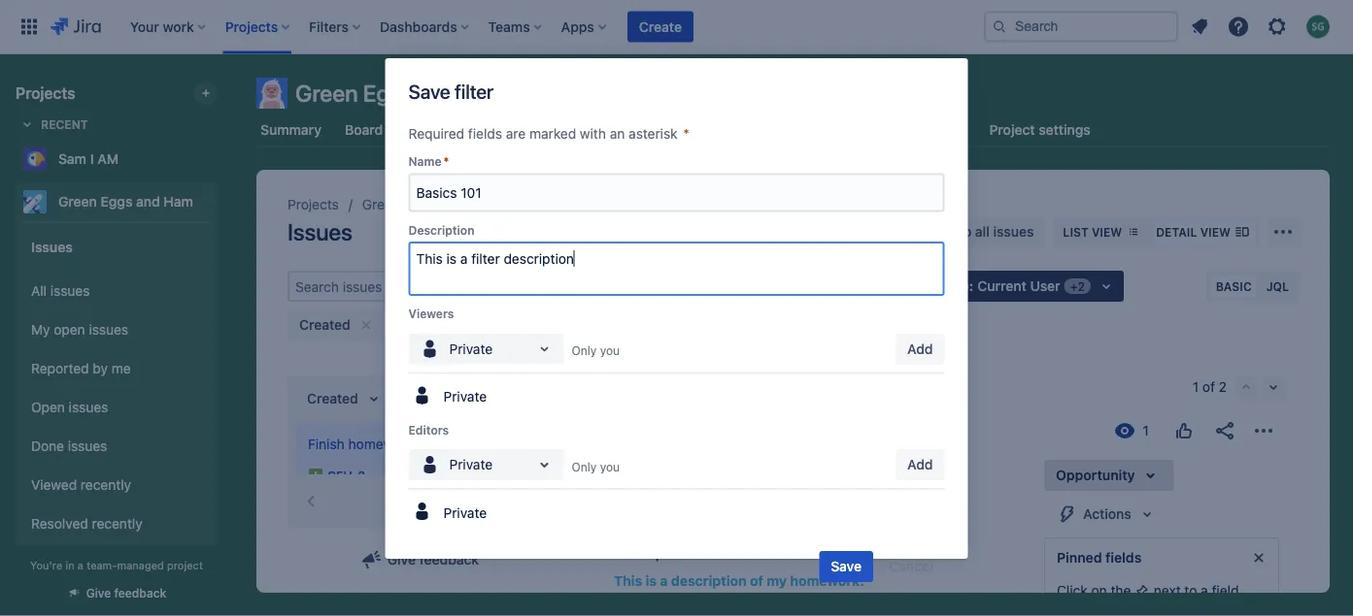 Task type: vqa. For each thing, say whether or not it's contained in the screenshot.
'Actions'
no



Task type: describe. For each thing, give the bounding box(es) containing it.
are
[[506, 126, 526, 142]]

a for team-
[[78, 560, 84, 572]]

project settings
[[989, 122, 1091, 138]]

list for list view
[[1063, 225, 1089, 239]]

only for editors
[[572, 460, 597, 474]]

description
[[671, 574, 747, 590]]

only you for editors
[[572, 460, 620, 474]]

a for description
[[660, 574, 668, 590]]

0 horizontal spatial finish homework
[[308, 437, 414, 453]]

board link
[[341, 113, 387, 148]]

private down reset
[[449, 341, 493, 357]]

only for viewers
[[572, 344, 597, 358]]

1 horizontal spatial green eggs and ham link
[[362, 193, 495, 217]]

lead image
[[308, 468, 323, 484]]

create button
[[627, 11, 694, 42]]

sam
[[58, 151, 87, 167]]

group containing issues
[[23, 221, 210, 617]]

fields for required
[[468, 126, 502, 142]]

viewed recently
[[31, 478, 131, 494]]

am
[[97, 151, 119, 167]]

my open issues
[[31, 322, 128, 338]]

pinned
[[1057, 550, 1102, 566]]

settings
[[1039, 122, 1091, 138]]

green eggs and ham up list link
[[295, 80, 513, 107]]

export issues
[[794, 224, 881, 240]]

asterisk
[[629, 126, 678, 142]]

pinning.
[[1139, 603, 1189, 617]]

project
[[167, 560, 203, 572]]

field
[[1212, 583, 1239, 599]]

ham down "calendar" link
[[466, 197, 495, 213]]

reported by me
[[31, 361, 131, 377]]

ham up calendar
[[464, 80, 513, 107]]

view for detail view
[[1200, 225, 1231, 239]]

0 vertical spatial feedback
[[419, 552, 479, 568]]

add for viewers
[[907, 341, 933, 357]]

Search issues text field
[[289, 273, 441, 300]]

reported
[[31, 361, 89, 377]]

give for topmost give feedback button
[[387, 552, 416, 568]]

forms link
[[608, 113, 656, 148]]

1 vertical spatial finish homework
[[614, 457, 786, 484]]

editors
[[409, 424, 449, 437]]

pages
[[675, 122, 715, 138]]

a for field
[[1201, 583, 1208, 599]]

team-
[[87, 560, 117, 572]]

to for go
[[959, 224, 972, 240]]

issues inside 'link'
[[993, 224, 1034, 240]]

resolved
[[31, 516, 88, 532]]

0 horizontal spatial homework
[[348, 437, 414, 453]]

search image
[[992, 19, 1007, 34]]

sam i am
[[58, 151, 119, 167]]

open
[[31, 400, 65, 416]]

1 vertical spatial finish
[[614, 457, 674, 484]]

forms
[[612, 122, 652, 138]]

hide message image
[[1247, 547, 1271, 570]]

2 right the 1-
[[436, 494, 444, 510]]

next to a field label to start pinning.
[[1057, 583, 1239, 617]]

eggs down sam i am link on the top left
[[101, 194, 133, 210]]

name *
[[409, 155, 449, 169]]

required fields are marked with an asterisk *
[[409, 126, 690, 142]]

1 of 2
[[1193, 379, 1227, 395]]

calendar
[[453, 122, 511, 138]]

go to all issues link
[[925, 217, 1046, 248]]

detail
[[1156, 225, 1197, 239]]

private right editors text field in the left of the page
[[449, 457, 493, 473]]

reset
[[487, 317, 524, 333]]

projects link
[[288, 193, 339, 217]]

reported by me link
[[23, 350, 210, 389]]

an
[[610, 126, 625, 142]]

recently for resolved recently
[[92, 516, 143, 532]]

1 horizontal spatial issues
[[288, 219, 352, 246]]

1
[[1193, 379, 1199, 395]]

Editors text field
[[418, 456, 422, 475]]

marked
[[529, 126, 576, 142]]

reset button
[[476, 310, 535, 341]]

0 horizontal spatial finish
[[308, 437, 345, 453]]

2 horizontal spatial of
[[1203, 379, 1215, 395]]

2 right 1
[[1219, 379, 1227, 395]]

this
[[614, 574, 642, 590]]

create banner
[[0, 0, 1353, 54]]

Search field
[[984, 11, 1178, 42]]

viewers
[[409, 307, 454, 321]]

by
[[93, 361, 108, 377]]

eggs up board
[[363, 80, 415, 107]]

viewed recently link
[[23, 466, 210, 505]]

on
[[1091, 583, 1107, 599]]

jql
[[1266, 280, 1289, 293]]

you're
[[30, 560, 62, 572]]

save filter inside button
[[547, 317, 611, 333]]

issues for all issues
[[50, 283, 90, 299]]

label
[[1057, 603, 1087, 617]]

0 horizontal spatial projects
[[16, 84, 75, 102]]

issues for open issues
[[69, 400, 108, 416]]

open
[[54, 322, 85, 338]]

2 horizontal spatial save
[[831, 559, 862, 575]]

is
[[646, 574, 657, 590]]

open issues
[[31, 400, 108, 416]]

0 horizontal spatial filter
[[455, 80, 494, 102]]

0 horizontal spatial *
[[443, 155, 449, 169]]

project
[[989, 122, 1035, 138]]

timeline link
[[530, 113, 592, 148]]

ham down sam i am link on the top left
[[164, 194, 193, 210]]

done issues
[[31, 439, 107, 455]]

done issues link
[[23, 427, 210, 466]]

list link
[[402, 113, 433, 148]]

click
[[1057, 583, 1088, 599]]

recently for viewed recently
[[81, 478, 131, 494]]

managed
[[117, 560, 164, 572]]

geh-
[[327, 469, 358, 483]]

1-
[[395, 494, 408, 510]]

open issues link
[[23, 389, 210, 427]]

list for list
[[406, 122, 430, 138]]

detail view
[[1156, 225, 1231, 239]]

issues for export issues
[[840, 224, 881, 240]]

in
[[65, 560, 74, 572]]



Task type: locate. For each thing, give the bounding box(es) containing it.
0 horizontal spatial to
[[959, 224, 972, 240]]

a inside next to a field label to start pinning.
[[1201, 583, 1208, 599]]

sort descending image
[[478, 391, 494, 406]]

you for editors
[[600, 460, 620, 474]]

None field
[[410, 175, 943, 210]]

of left my
[[750, 574, 763, 590]]

0 horizontal spatial list
[[406, 122, 430, 138]]

1 vertical spatial recently
[[92, 516, 143, 532]]

0 vertical spatial give feedback
[[387, 552, 479, 568]]

issues right all at top
[[993, 224, 1034, 240]]

of right 1
[[1203, 379, 1215, 395]]

* right asterisk
[[683, 126, 690, 142]]

Viewers text field
[[418, 340, 422, 359]]

view for list view
[[1092, 225, 1122, 239]]

0 horizontal spatial green
[[58, 194, 97, 210]]

fields
[[468, 126, 502, 142], [1106, 550, 1142, 566]]

1 only from the top
[[572, 344, 597, 358]]

cancel button
[[877, 552, 945, 583]]

give feedback
[[387, 552, 479, 568], [86, 587, 166, 601]]

geh-2
[[327, 469, 365, 483]]

give feedback button down 1-2 of 2
[[349, 545, 491, 576]]

green right projects link
[[362, 197, 400, 213]]

* right name at the left top of page
[[443, 155, 449, 169]]

0 vertical spatial list
[[406, 122, 430, 138]]

you down save filter button
[[600, 344, 620, 358]]

1 horizontal spatial filter
[[582, 317, 611, 333]]

1 group from the top
[[23, 221, 210, 617]]

issues right the open
[[89, 322, 128, 338]]

0 horizontal spatial green eggs and ham link
[[16, 183, 210, 221]]

calendar link
[[449, 113, 515, 148]]

1 vertical spatial description
[[614, 546, 689, 562]]

me
[[112, 361, 131, 377]]

0 vertical spatial finish
[[308, 437, 345, 453]]

0 vertical spatial only
[[572, 344, 597, 358]]

homework
[[348, 437, 414, 453], [679, 457, 786, 484]]

0 horizontal spatial give
[[86, 587, 111, 601]]

next
[[1154, 583, 1181, 599]]

0 vertical spatial fields
[[468, 126, 502, 142]]

0 horizontal spatial description
[[409, 223, 475, 237]]

all issues
[[31, 283, 90, 299]]

1 vertical spatial feedback
[[114, 587, 166, 601]]

1 vertical spatial of
[[420, 494, 432, 510]]

click on the
[[1057, 583, 1135, 599]]

issues right export
[[840, 224, 881, 240]]

1 add button from the top
[[896, 334, 945, 365]]

2 right 'lead' image
[[358, 469, 365, 483]]

collapse recent projects image
[[16, 113, 39, 136]]

2 group from the top
[[23, 266, 210, 589]]

and up required
[[420, 80, 459, 107]]

2 horizontal spatial green
[[362, 197, 400, 213]]

group containing all issues
[[23, 266, 210, 589]]

basic
[[1216, 280, 1252, 293]]

1 horizontal spatial give feedback button
[[349, 545, 491, 576]]

recent
[[41, 118, 88, 131]]

you for viewers
[[600, 344, 620, 358]]

homework.
[[790, 574, 865, 590]]

0 horizontal spatial save filter
[[409, 80, 494, 102]]

0 horizontal spatial view
[[1092, 225, 1122, 239]]

0 vertical spatial to
[[959, 224, 972, 240]]

you right open image
[[600, 460, 620, 474]]

filter right reset
[[582, 317, 611, 333]]

1 vertical spatial to
[[1185, 583, 1197, 599]]

green eggs and ham down sam i am link on the top left
[[58, 194, 193, 210]]

1 horizontal spatial green
[[295, 80, 358, 107]]

1 vertical spatial save filter
[[547, 317, 611, 333]]

fields for pinned
[[1106, 550, 1142, 566]]

all issues link
[[23, 272, 210, 311]]

tab list containing summary
[[245, 113, 1342, 148]]

give for the bottom give feedback button
[[86, 587, 111, 601]]

save left cancel
[[831, 559, 862, 575]]

1 vertical spatial add
[[907, 457, 933, 473]]

green eggs and ham link down sam i am link on the top left
[[16, 183, 210, 221]]

1 vertical spatial *
[[443, 155, 449, 169]]

2 down editors
[[408, 494, 416, 510]]

1 horizontal spatial to
[[1090, 603, 1103, 617]]

2 add button from the top
[[896, 450, 945, 481]]

save
[[409, 80, 450, 102], [547, 317, 578, 333], [831, 559, 862, 575]]

recently
[[81, 478, 131, 494], [92, 516, 143, 532]]

add button for editors
[[896, 450, 945, 481]]

1 horizontal spatial give
[[387, 552, 416, 568]]

done
[[31, 439, 64, 455]]

0 vertical spatial only you
[[572, 344, 620, 358]]

private
[[449, 341, 493, 357], [443, 389, 487, 405], [449, 457, 493, 473], [443, 505, 487, 521]]

1 vertical spatial save
[[547, 317, 578, 333]]

issues
[[840, 224, 881, 240], [993, 224, 1034, 240], [50, 283, 90, 299], [89, 322, 128, 338], [69, 400, 108, 416], [68, 439, 107, 455]]

with
[[580, 126, 606, 142]]

1 horizontal spatial save filter
[[547, 317, 611, 333]]

recently inside resolved recently link
[[92, 516, 143, 532]]

and down sam i am link on the top left
[[136, 194, 160, 210]]

viewed
[[31, 478, 77, 494]]

give feedback button down the you're in a team-managed project
[[55, 578, 178, 610]]

list right go to all issues 'link'
[[1063, 225, 1089, 239]]

green down sam
[[58, 194, 97, 210]]

to inside 'link'
[[959, 224, 972, 240]]

0 horizontal spatial issues
[[31, 239, 73, 255]]

1 horizontal spatial give feedback
[[387, 552, 479, 568]]

list up name at the left top of page
[[406, 122, 430, 138]]

0 horizontal spatial of
[[420, 494, 432, 510]]

feedback down 1-2 of 2
[[419, 552, 479, 568]]

0 vertical spatial save
[[409, 80, 450, 102]]

of right the 1-
[[420, 494, 432, 510]]

1 vertical spatial homework
[[679, 457, 786, 484]]

green eggs and ham
[[295, 80, 513, 107], [58, 194, 193, 210], [362, 197, 495, 213]]

eggs down name at the left top of page
[[404, 197, 435, 213]]

fields left are
[[468, 126, 502, 142]]

0 vertical spatial homework
[[348, 437, 414, 453]]

timeline
[[534, 122, 588, 138]]

export
[[794, 224, 837, 240]]

pinned fields
[[1057, 550, 1142, 566]]

0 vertical spatial recently
[[81, 478, 131, 494]]

description up is
[[614, 546, 689, 562]]

primary element
[[12, 0, 984, 54]]

to for next
[[1185, 583, 1197, 599]]

2 horizontal spatial a
[[1201, 583, 1208, 599]]

issues right all
[[50, 283, 90, 299]]

0 horizontal spatial give feedback
[[86, 587, 166, 601]]

sam i am link
[[16, 140, 210, 179]]

2 add from the top
[[907, 457, 933, 473]]

give feedback down the you're in a team-managed project
[[86, 587, 166, 601]]

0 vertical spatial *
[[683, 126, 690, 142]]

issues inside button
[[840, 224, 881, 240]]

view left detail
[[1092, 225, 1122, 239]]

1-2 of 2
[[395, 494, 444, 510]]

filter inside button
[[582, 317, 611, 333]]

group
[[23, 221, 210, 617], [23, 266, 210, 589]]

0 horizontal spatial give feedback button
[[55, 578, 178, 610]]

0 horizontal spatial save
[[409, 80, 450, 102]]

1 horizontal spatial a
[[660, 574, 668, 590]]

0 vertical spatial projects
[[16, 84, 75, 102]]

0 vertical spatial filter
[[455, 80, 494, 102]]

only you down save filter button
[[572, 344, 620, 358]]

2 view from the left
[[1200, 225, 1231, 239]]

feedback down managed
[[114, 587, 166, 601]]

a left field
[[1201, 583, 1208, 599]]

project settings link
[[986, 113, 1095, 148]]

all
[[31, 283, 47, 299]]

only right open image
[[572, 460, 597, 474]]

1 horizontal spatial projects
[[288, 197, 339, 213]]

green up summary in the top left of the page
[[295, 80, 358, 107]]

1 horizontal spatial homework
[[679, 457, 786, 484]]

filter up calendar
[[455, 80, 494, 102]]

required
[[409, 126, 464, 142]]

1 horizontal spatial finish
[[614, 457, 674, 484]]

to
[[959, 224, 972, 240], [1185, 583, 1197, 599], [1090, 603, 1103, 617]]

add button for viewers
[[896, 334, 945, 365]]

all
[[975, 224, 990, 240]]

Description text field
[[409, 242, 945, 296]]

name
[[409, 155, 442, 169]]

0 vertical spatial add
[[907, 341, 933, 357]]

1 vertical spatial projects
[[288, 197, 339, 213]]

cancel
[[889, 559, 933, 575]]

finish
[[308, 437, 345, 453], [614, 457, 674, 484]]

projects up the collapse recent projects image
[[16, 84, 75, 102]]

1 you from the top
[[600, 344, 620, 358]]

and down name *
[[439, 197, 462, 213]]

1 vertical spatial fields
[[1106, 550, 1142, 566]]

give feedback button
[[349, 545, 491, 576], [55, 578, 178, 610]]

1 vertical spatial only you
[[572, 460, 620, 474]]

a right in
[[78, 560, 84, 572]]

2 vertical spatial of
[[750, 574, 763, 590]]

2 you from the top
[[600, 460, 620, 474]]

1 vertical spatial filter
[[582, 317, 611, 333]]

go to all issues
[[937, 224, 1034, 240]]

green eggs and ham down name *
[[362, 197, 495, 213]]

only down save filter button
[[572, 344, 597, 358]]

1 horizontal spatial list
[[1063, 225, 1089, 239]]

export issues button
[[783, 217, 918, 248]]

board
[[345, 122, 383, 138]]

1 horizontal spatial *
[[683, 126, 690, 142]]

list inside tab list
[[406, 122, 430, 138]]

pages link
[[671, 113, 718, 148]]

to down click on the in the bottom of the page
[[1090, 603, 1103, 617]]

1 horizontal spatial description
[[614, 546, 689, 562]]

2
[[1219, 379, 1227, 395], [358, 469, 365, 483], [408, 494, 416, 510], [436, 494, 444, 510]]

fields up the
[[1106, 550, 1142, 566]]

2 only you from the top
[[572, 460, 620, 474]]

feedback
[[419, 552, 479, 568], [114, 587, 166, 601]]

0 vertical spatial give feedback button
[[349, 545, 491, 576]]

give feedback down 1-2 of 2
[[387, 552, 479, 568]]

1 horizontal spatial save
[[547, 317, 578, 333]]

finish homework
[[308, 437, 414, 453], [614, 457, 786, 484]]

to right next
[[1185, 583, 1197, 599]]

issues for done issues
[[68, 439, 107, 455]]

open image
[[533, 454, 556, 477]]

1 horizontal spatial feedback
[[419, 552, 479, 568]]

private up editors
[[443, 389, 487, 405]]

save up list link
[[409, 80, 450, 102]]

2 vertical spatial to
[[1090, 603, 1103, 617]]

jira image
[[51, 15, 101, 38], [51, 15, 101, 38]]

1 vertical spatial give
[[86, 587, 111, 601]]

a
[[78, 560, 84, 572], [660, 574, 668, 590], [1201, 583, 1208, 599]]

1 vertical spatial list
[[1063, 225, 1089, 239]]

0 vertical spatial give
[[387, 552, 416, 568]]

add for editors
[[907, 457, 933, 473]]

description down name *
[[409, 223, 475, 237]]

you're in a team-managed project
[[30, 560, 203, 572]]

1 horizontal spatial view
[[1200, 225, 1231, 239]]

my
[[767, 574, 787, 590]]

1 view from the left
[[1092, 225, 1122, 239]]

to left all at top
[[959, 224, 972, 240]]

only you for viewers
[[572, 344, 620, 358]]

filter
[[455, 80, 494, 102], [582, 317, 611, 333]]

1 vertical spatial give feedback
[[86, 587, 166, 601]]

0 vertical spatial you
[[600, 344, 620, 358]]

1 vertical spatial add button
[[896, 450, 945, 481]]

save up open icon
[[547, 317, 578, 333]]

0 vertical spatial finish homework
[[308, 437, 414, 453]]

recently down done issues 'link'
[[81, 478, 131, 494]]

projects down summary link
[[288, 197, 339, 213]]

0 horizontal spatial feedback
[[114, 587, 166, 601]]

1 horizontal spatial finish homework
[[614, 457, 786, 484]]

create
[[639, 18, 682, 34]]

0 horizontal spatial fields
[[468, 126, 502, 142]]

recently down the viewed recently link
[[92, 516, 143, 532]]

recently inside the viewed recently link
[[81, 478, 131, 494]]

my
[[31, 322, 50, 338]]

list
[[406, 122, 430, 138], [1063, 225, 1089, 239]]

issues inside 'link'
[[68, 439, 107, 455]]

0 vertical spatial description
[[409, 223, 475, 237]]

only you right open image
[[572, 460, 620, 474]]

issues down projects link
[[288, 219, 352, 246]]

the
[[1111, 583, 1131, 599]]

2 only from the top
[[572, 460, 597, 474]]

start
[[1107, 603, 1136, 617]]

0 horizontal spatial a
[[78, 560, 84, 572]]

give down the 1-
[[387, 552, 416, 568]]

1 horizontal spatial fields
[[1106, 550, 1142, 566]]

open image
[[533, 338, 556, 361]]

0 vertical spatial add button
[[896, 334, 945, 365]]

this is a description of my homework.
[[614, 574, 865, 590]]

2 vertical spatial save
[[831, 559, 862, 575]]

save filter button
[[535, 310, 623, 341]]

description
[[409, 223, 475, 237], [614, 546, 689, 562]]

private right the 1-
[[443, 505, 487, 521]]

summary link
[[256, 113, 325, 148]]

resolved recently link
[[23, 505, 210, 544]]

1 vertical spatial give feedback button
[[55, 578, 178, 610]]

issues down reported by me
[[69, 400, 108, 416]]

only you
[[572, 344, 620, 358], [572, 460, 620, 474]]

open export issues dropdown image
[[894, 221, 918, 244]]

1 add from the top
[[907, 341, 933, 357]]

i
[[90, 151, 94, 167]]

a right is
[[660, 574, 668, 590]]

1 only you from the top
[[572, 344, 620, 358]]

view right detail
[[1200, 225, 1231, 239]]

1 vertical spatial you
[[600, 460, 620, 474]]

give down team-
[[86, 587, 111, 601]]

save filter up required
[[409, 80, 494, 102]]

0 vertical spatial of
[[1203, 379, 1215, 395]]

1 horizontal spatial of
[[750, 574, 763, 590]]

1 vertical spatial only
[[572, 460, 597, 474]]

issues up all issues
[[31, 239, 73, 255]]

tab list
[[245, 113, 1342, 148]]

go
[[937, 224, 955, 240]]

issues up viewed recently
[[68, 439, 107, 455]]

2 horizontal spatial to
[[1185, 583, 1197, 599]]

green eggs and ham link down name *
[[362, 193, 495, 217]]

0 vertical spatial save filter
[[409, 80, 494, 102]]

save filter up open icon
[[547, 317, 611, 333]]

resolved recently
[[31, 516, 143, 532]]



